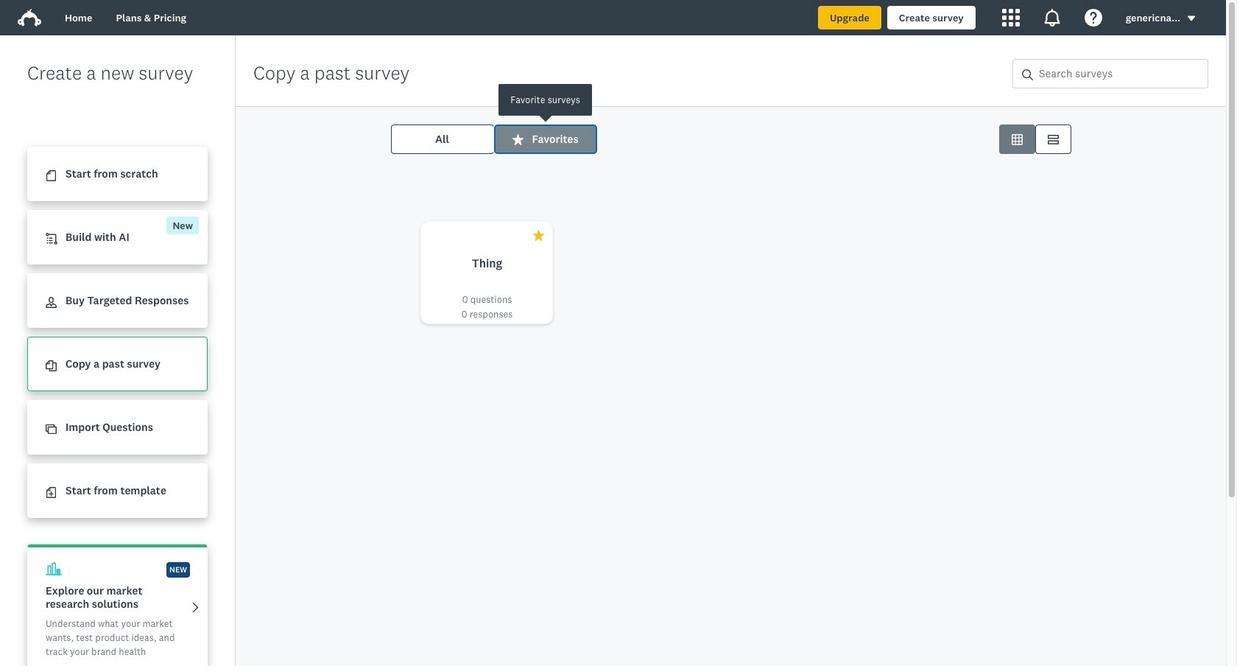Task type: locate. For each thing, give the bounding box(es) containing it.
user image
[[46, 297, 57, 308]]

brand logo image
[[18, 6, 41, 29], [18, 9, 41, 27]]

products icon image
[[1002, 9, 1020, 27], [1002, 9, 1020, 27]]

document image
[[46, 170, 57, 181]]

search image
[[1023, 69, 1034, 80]]

documentclone image
[[46, 360, 57, 371]]

dropdown arrow icon image
[[1187, 13, 1197, 24], [1188, 16, 1196, 21]]

clone image
[[46, 424, 57, 435]]

tooltip
[[435, 84, 656, 116]]

1 brand logo image from the top
[[18, 6, 41, 29]]

textboxmultiple image
[[1048, 134, 1059, 145]]

chevronright image
[[190, 602, 201, 613]]



Task type: describe. For each thing, give the bounding box(es) containing it.
notification center icon image
[[1044, 9, 1061, 27]]

grid image
[[1012, 134, 1023, 145]]

starfilled image
[[512, 134, 523, 145]]

starfilled image
[[533, 230, 544, 241]]

documentplus image
[[46, 487, 57, 498]]

help icon image
[[1085, 9, 1103, 27]]

2 brand logo image from the top
[[18, 9, 41, 27]]

Search surveys field
[[1034, 60, 1208, 88]]



Task type: vqa. For each thing, say whether or not it's contained in the screenshot.
the topmost Open menu image
no



